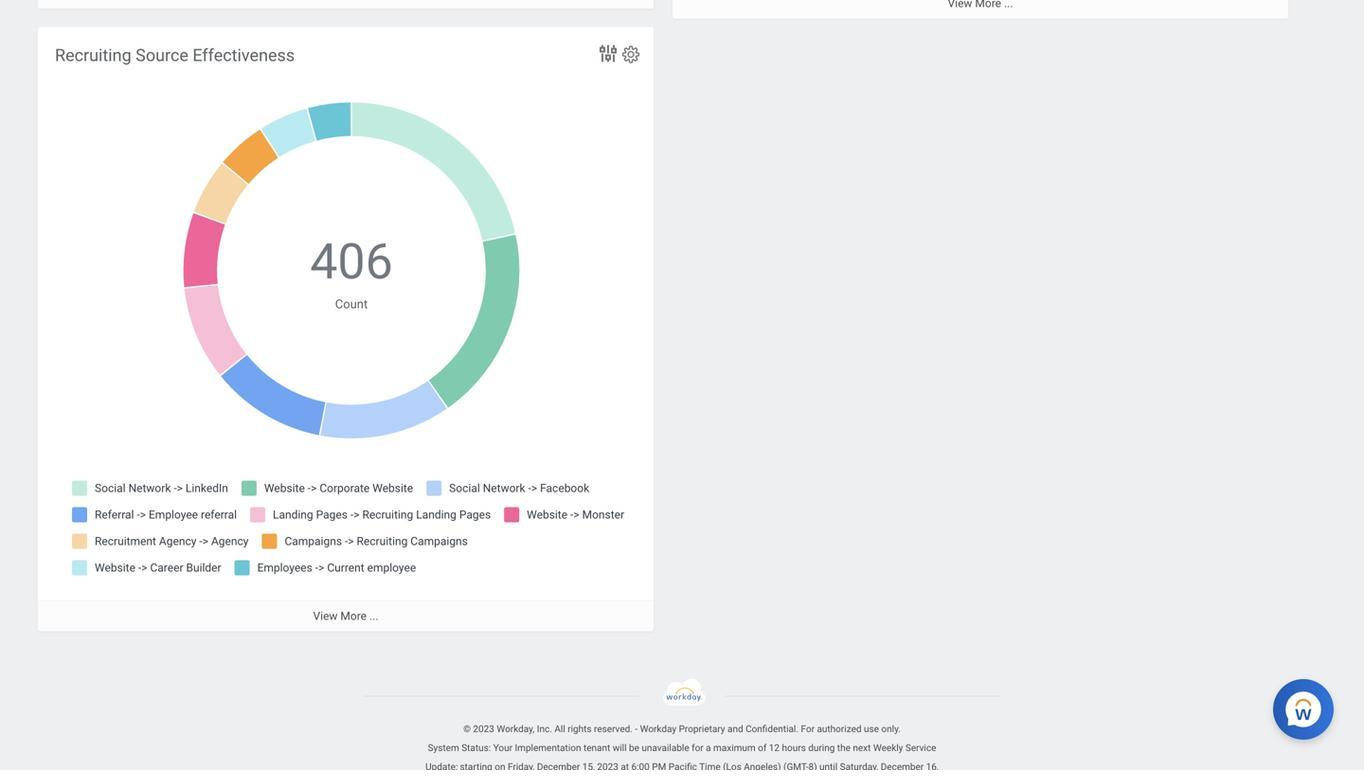 Task type: locate. For each thing, give the bounding box(es) containing it.
time
[[700, 761, 721, 770]]

december down the weekly
[[881, 761, 924, 770]]

8)
[[809, 761, 817, 770]]

1 vertical spatial 2023
[[597, 761, 619, 770]]

1 horizontal spatial december
[[881, 761, 924, 770]]

starting
[[460, 761, 493, 770]]

confidential.
[[746, 724, 799, 735]]

of
[[758, 743, 767, 754]]

next
[[853, 743, 871, 754]]

december
[[537, 761, 580, 770], [881, 761, 924, 770]]

angeles)
[[744, 761, 781, 770]]

footer
[[0, 679, 1365, 770]]

service
[[906, 743, 937, 754]]

saturday,
[[840, 761, 879, 770]]

system
[[428, 743, 459, 754]]

implementation
[[515, 743, 581, 754]]

2023 right ©
[[473, 724, 495, 735]]

effectiveness
[[193, 45, 295, 65]]

more
[[341, 610, 367, 623]]

...
[[370, 610, 379, 623]]

on
[[495, 761, 506, 770]]

recruiting source effectiveness
[[55, 45, 295, 65]]

0 horizontal spatial december
[[537, 761, 580, 770]]

reserved.
[[594, 724, 633, 735]]

(los
[[723, 761, 742, 770]]

406 button
[[310, 229, 396, 295]]

view more ... link
[[38, 600, 654, 632]]

workday,
[[497, 724, 535, 735]]

inc.
[[537, 724, 552, 735]]

for
[[801, 724, 815, 735]]

december down implementation
[[537, 761, 580, 770]]

2023
[[473, 724, 495, 735], [597, 761, 619, 770]]

friday,
[[508, 761, 535, 770]]

1 horizontal spatial 2023
[[597, 761, 619, 770]]

12
[[769, 743, 780, 754]]

authorized
[[817, 724, 862, 735]]

recruiting source effectiveness element
[[38, 27, 654, 632]]

2023 left at
[[597, 761, 619, 770]]

footer containing © 2023 workday, inc. all rights reserved. - workday proprietary and confidential. for authorized use only. system status: your implementation tenant will be unavailable for a maximum of 12 hours during the next weekly service update; starting on friday, december 15, 2023 at 6:00 pm pacific time (los angeles) (gmt-8) until saturday, december 16
[[0, 679, 1365, 770]]

view
[[313, 610, 338, 623]]

maximum
[[714, 743, 756, 754]]

proprietary
[[679, 724, 725, 735]]

(gmt-
[[784, 761, 809, 770]]

status:
[[462, 743, 491, 754]]

0 horizontal spatial 2023
[[473, 724, 495, 735]]



Task type: vqa. For each thing, say whether or not it's contained in the screenshot.
next
yes



Task type: describe. For each thing, give the bounding box(es) containing it.
406 count
[[310, 233, 393, 311]]

weekly
[[874, 743, 903, 754]]

a
[[706, 743, 711, 754]]

source
[[136, 45, 188, 65]]

pacific
[[669, 761, 697, 770]]

count
[[335, 297, 368, 311]]

406
[[310, 233, 393, 291]]

will
[[613, 743, 627, 754]]

use
[[864, 724, 879, 735]]

15,
[[583, 761, 595, 770]]

© 2023 workday, inc. all rights reserved. - workday proprietary and confidential. for authorized use only. system status: your implementation tenant will be unavailable for a maximum of 12 hours during the next weekly service update; starting on friday, december 15, 2023 at 6:00 pm pacific time (los angeles) (gmt-8) until saturday, december 16
[[426, 724, 939, 770]]

only.
[[882, 724, 901, 735]]

rights
[[568, 724, 592, 735]]

workday
[[640, 724, 677, 735]]

-
[[635, 724, 638, 735]]

pm
[[652, 761, 666, 770]]

configure recruiting source effectiveness image
[[621, 44, 642, 65]]

your
[[493, 743, 513, 754]]

and
[[728, 724, 743, 735]]

tenant
[[584, 743, 611, 754]]

6:00
[[632, 761, 650, 770]]

at
[[621, 761, 629, 770]]

©
[[463, 724, 471, 735]]

view more ...
[[313, 610, 379, 623]]

recruiting
[[55, 45, 131, 65]]

until
[[820, 761, 838, 770]]

for
[[692, 743, 704, 754]]

unavailable
[[642, 743, 690, 754]]

update;
[[426, 761, 458, 770]]

during
[[809, 743, 835, 754]]

the
[[838, 743, 851, 754]]

1 december from the left
[[537, 761, 580, 770]]

configure and view chart data image
[[597, 42, 620, 65]]

hours
[[782, 743, 806, 754]]

2 december from the left
[[881, 761, 924, 770]]

all
[[555, 724, 565, 735]]

0 vertical spatial 2023
[[473, 724, 495, 735]]

be
[[629, 743, 640, 754]]



